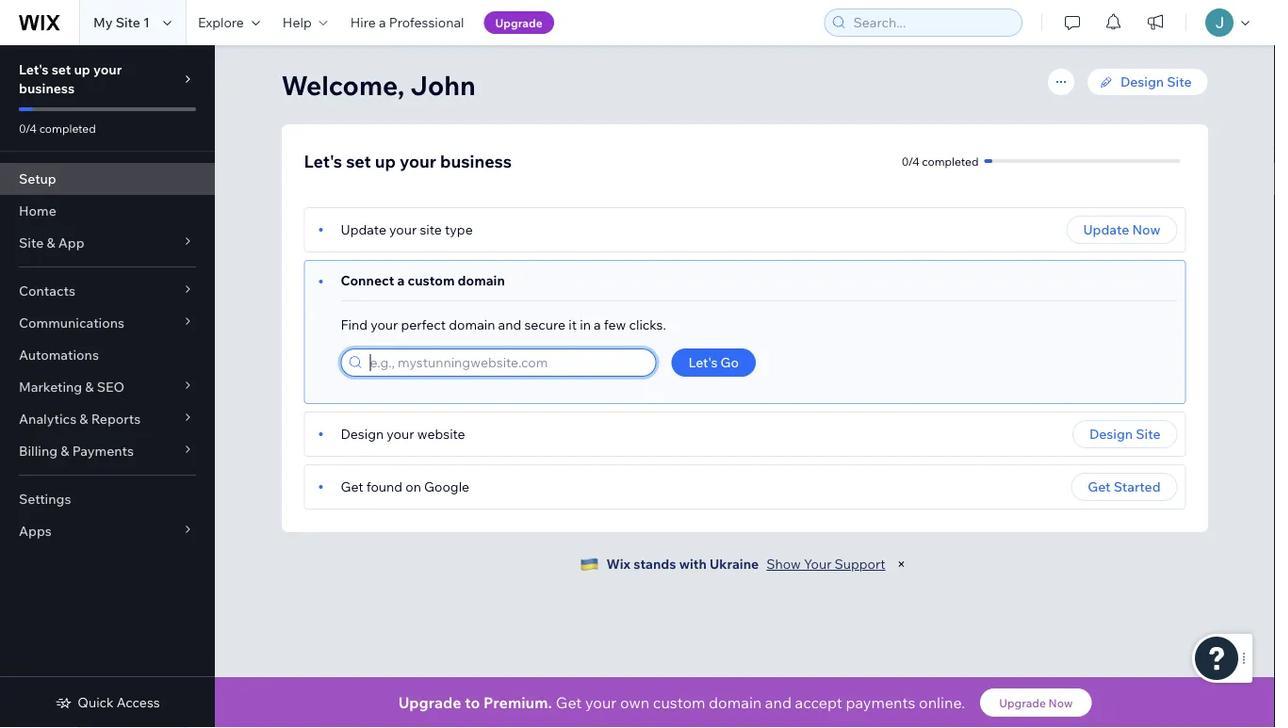 Task type: vqa. For each thing, say whether or not it's contained in the screenshot.
Free related to Live Chat Alternative
no



Task type: describe. For each thing, give the bounding box(es) containing it.
get for get started
[[1088, 479, 1111, 496]]

automations
[[19, 347, 99, 364]]

your inside sidebar 'element'
[[93, 61, 122, 78]]

own
[[620, 694, 650, 713]]

1 vertical spatial business
[[440, 150, 512, 172]]

access
[[117, 695, 160, 711]]

1 horizontal spatial 0/4 completed
[[902, 154, 979, 168]]

update for update now
[[1084, 222, 1130, 238]]

analytics
[[19, 411, 77, 428]]

settings
[[19, 491, 71, 508]]

your up the update your site type
[[400, 150, 437, 172]]

help
[[283, 14, 312, 31]]

0 vertical spatial and
[[498, 317, 522, 333]]

1 vertical spatial up
[[375, 150, 396, 172]]

1 horizontal spatial and
[[766, 694, 792, 713]]

site & app
[[19, 235, 84, 251]]

on
[[406, 479, 421, 496]]

domain for custom
[[458, 273, 505, 289]]

setup
[[19, 171, 56, 187]]

let's set up your business inside sidebar 'element'
[[19, 61, 122, 97]]

your left site
[[390, 222, 417, 238]]

1 vertical spatial custom
[[653, 694, 706, 713]]

get for get found on google
[[341, 479, 364, 496]]

& for analytics
[[80, 411, 88, 428]]

found
[[367, 479, 403, 496]]

google
[[424, 479, 470, 496]]

domain for perfect
[[449, 317, 495, 333]]

ukraine
[[710, 556, 759, 573]]

welcome, john
[[281, 68, 476, 101]]

in
[[580, 317, 591, 333]]

get found on google
[[341, 479, 470, 496]]

1
[[143, 14, 150, 31]]

let's inside button
[[689, 355, 718, 371]]

apps
[[19, 523, 52, 540]]

update now button
[[1067, 216, 1178, 244]]

marketing & seo button
[[0, 372, 215, 404]]

analytics & reports button
[[0, 404, 215, 436]]

show your support button
[[767, 556, 886, 573]]

0/4 inside sidebar 'element'
[[19, 121, 37, 135]]

support
[[835, 556, 886, 573]]

stands
[[634, 556, 677, 573]]

design inside button
[[1090, 426, 1134, 443]]

billing & payments
[[19, 443, 134, 460]]

1 horizontal spatial 0/4
[[902, 154, 920, 168]]

few
[[604, 317, 626, 333]]

payments
[[72, 443, 134, 460]]

quick
[[78, 695, 114, 711]]

explore
[[198, 14, 244, 31]]

now for update now
[[1133, 222, 1161, 238]]

premium.
[[484, 694, 552, 713]]

upgrade to premium. get your own custom domain and accept payments online.
[[399, 694, 966, 713]]

website
[[417, 426, 466, 443]]

connect a custom domain
[[341, 273, 505, 289]]

2 horizontal spatial a
[[594, 317, 601, 333]]

reports
[[91, 411, 141, 428]]

quick access button
[[55, 695, 160, 712]]

Search... field
[[848, 9, 1016, 36]]

my
[[93, 14, 113, 31]]

business inside sidebar 'element'
[[19, 80, 75, 97]]

hire a professional link
[[339, 0, 476, 45]]

a for custom
[[397, 273, 405, 289]]

design site link
[[1087, 68, 1209, 96]]

e.g., mystunningwebsite.com field
[[364, 350, 650, 376]]

home link
[[0, 195, 215, 227]]

payments
[[846, 694, 916, 713]]

update your site type
[[341, 222, 473, 238]]

your
[[804, 556, 832, 573]]

welcome,
[[281, 68, 405, 101]]

& for billing
[[61, 443, 69, 460]]

analytics & reports
[[19, 411, 141, 428]]

marketing & seo
[[19, 379, 125, 396]]

site inside "dropdown button"
[[19, 235, 44, 251]]

design site inside "design site" link
[[1121, 74, 1192, 90]]

communications button
[[0, 307, 215, 339]]

upgrade for upgrade now
[[1000, 696, 1047, 711]]

online.
[[919, 694, 966, 713]]

set inside sidebar 'element'
[[52, 61, 71, 78]]

contacts
[[19, 283, 75, 299]]

your right the find
[[371, 317, 398, 333]]



Task type: locate. For each thing, give the bounding box(es) containing it.
upgrade now
[[1000, 696, 1073, 711]]

1 horizontal spatial get
[[556, 694, 582, 713]]

1 horizontal spatial up
[[375, 150, 396, 172]]

wix
[[607, 556, 631, 573]]

2 horizontal spatial get
[[1088, 479, 1111, 496]]

and left secure
[[498, 317, 522, 333]]

0 vertical spatial set
[[52, 61, 71, 78]]

secure
[[525, 317, 566, 333]]

design site button
[[1073, 421, 1178, 449]]

1 update from the left
[[341, 222, 387, 238]]

let's set up your business up the update your site type
[[304, 150, 512, 172]]

1 horizontal spatial now
[[1133, 222, 1161, 238]]

up
[[74, 61, 90, 78], [375, 150, 396, 172]]

2 vertical spatial let's
[[689, 355, 718, 371]]

0 horizontal spatial update
[[341, 222, 387, 238]]

design site inside design site button
[[1090, 426, 1161, 443]]

design site
[[1121, 74, 1192, 90], [1090, 426, 1161, 443]]

2 update from the left
[[1084, 222, 1130, 238]]

& right billing
[[61, 443, 69, 460]]

apps button
[[0, 516, 215, 548]]

now
[[1133, 222, 1161, 238], [1049, 696, 1073, 711]]

domain right perfect
[[449, 317, 495, 333]]

update
[[341, 222, 387, 238], [1084, 222, 1130, 238]]

business
[[19, 80, 75, 97], [440, 150, 512, 172]]

home
[[19, 203, 56, 219]]

1 vertical spatial now
[[1049, 696, 1073, 711]]

setup link
[[0, 163, 215, 195]]

now for upgrade now
[[1049, 696, 1073, 711]]

1 vertical spatial let's
[[304, 150, 342, 172]]

0/4
[[19, 121, 37, 135], [902, 154, 920, 168]]

billing & payments button
[[0, 436, 215, 468]]

and left accept
[[766, 694, 792, 713]]

1 horizontal spatial let's set up your business
[[304, 150, 512, 172]]

connect
[[341, 273, 394, 289]]

0 vertical spatial domain
[[458, 273, 505, 289]]

& inside popup button
[[85, 379, 94, 396]]

0 horizontal spatial custom
[[408, 273, 455, 289]]

& left seo
[[85, 379, 94, 396]]

update inside button
[[1084, 222, 1130, 238]]

0 horizontal spatial and
[[498, 317, 522, 333]]

your
[[93, 61, 122, 78], [400, 150, 437, 172], [390, 222, 417, 238], [371, 317, 398, 333], [387, 426, 414, 443], [586, 694, 617, 713]]

1 horizontal spatial set
[[346, 150, 371, 172]]

wix stands with ukraine show your support
[[607, 556, 886, 573]]

app
[[58, 235, 84, 251]]

communications
[[19, 315, 125, 331]]

0 horizontal spatial let's
[[19, 61, 49, 78]]

update for update your site type
[[341, 222, 387, 238]]

0 horizontal spatial set
[[52, 61, 71, 78]]

0 horizontal spatial now
[[1049, 696, 1073, 711]]

2 vertical spatial a
[[594, 317, 601, 333]]

your left own
[[586, 694, 617, 713]]

1 horizontal spatial let's
[[304, 150, 342, 172]]

get inside button
[[1088, 479, 1111, 496]]

let's go
[[689, 355, 739, 371]]

a right in
[[594, 317, 601, 333]]

custom up perfect
[[408, 273, 455, 289]]

accept
[[795, 694, 843, 713]]

john
[[411, 68, 476, 101]]

0 vertical spatial 0/4 completed
[[19, 121, 96, 135]]

0 vertical spatial now
[[1133, 222, 1161, 238]]

design
[[1121, 74, 1165, 90], [341, 426, 384, 443], [1090, 426, 1134, 443]]

1 vertical spatial set
[[346, 150, 371, 172]]

0 vertical spatial let's set up your business
[[19, 61, 122, 97]]

let's set up your business
[[19, 61, 122, 97], [304, 150, 512, 172]]

let's set up your business down my
[[19, 61, 122, 97]]

0 horizontal spatial business
[[19, 80, 75, 97]]

let's go button
[[672, 349, 756, 377]]

perfect
[[401, 317, 446, 333]]

find your perfect domain and secure it in a few clicks.
[[341, 317, 667, 333]]

upgrade button
[[484, 11, 554, 34]]

your left website
[[387, 426, 414, 443]]

hire
[[351, 14, 376, 31]]

0 vertical spatial let's
[[19, 61, 49, 78]]

& left reports at the bottom of the page
[[80, 411, 88, 428]]

1 vertical spatial domain
[[449, 317, 495, 333]]

0 horizontal spatial 0/4 completed
[[19, 121, 96, 135]]

started
[[1114, 479, 1161, 496]]

& inside "dropdown button"
[[47, 235, 55, 251]]

upgrade right online.
[[1000, 696, 1047, 711]]

1 horizontal spatial completed
[[923, 154, 979, 168]]

1 vertical spatial and
[[766, 694, 792, 713]]

0 vertical spatial custom
[[408, 273, 455, 289]]

show
[[767, 556, 801, 573]]

& for marketing
[[85, 379, 94, 396]]

sidebar element
[[0, 45, 215, 729]]

& inside dropdown button
[[61, 443, 69, 460]]

custom right own
[[653, 694, 706, 713]]

0 vertical spatial completed
[[39, 121, 96, 135]]

domain left accept
[[709, 694, 762, 713]]

0 horizontal spatial let's set up your business
[[19, 61, 122, 97]]

design your website
[[341, 426, 466, 443]]

&
[[47, 235, 55, 251], [85, 379, 94, 396], [80, 411, 88, 428], [61, 443, 69, 460]]

1 vertical spatial let's set up your business
[[304, 150, 512, 172]]

upgrade inside upgrade button
[[496, 16, 543, 30]]

marketing
[[19, 379, 82, 396]]

set
[[52, 61, 71, 78], [346, 150, 371, 172]]

upgrade for upgrade to premium. get your own custom domain and accept payments online.
[[399, 694, 462, 713]]

1 horizontal spatial a
[[397, 273, 405, 289]]

& left app
[[47, 235, 55, 251]]

get left started
[[1088, 479, 1111, 496]]

get started
[[1088, 479, 1161, 496]]

automations link
[[0, 339, 215, 372]]

go
[[721, 355, 739, 371]]

a right hire
[[379, 14, 386, 31]]

update now
[[1084, 222, 1161, 238]]

it
[[569, 317, 577, 333]]

let's inside sidebar 'element'
[[19, 61, 49, 78]]

contacts button
[[0, 275, 215, 307]]

1 horizontal spatial business
[[440, 150, 512, 172]]

with
[[680, 556, 707, 573]]

billing
[[19, 443, 58, 460]]

& inside dropdown button
[[80, 411, 88, 428]]

2 vertical spatial domain
[[709, 694, 762, 713]]

site
[[420, 222, 442, 238]]

business up the type
[[440, 150, 512, 172]]

0 vertical spatial up
[[74, 61, 90, 78]]

1 vertical spatial 0/4
[[902, 154, 920, 168]]

site & app button
[[0, 227, 215, 259]]

1 horizontal spatial upgrade
[[496, 16, 543, 30]]

business up 'setup'
[[19, 80, 75, 97]]

0/4 completed
[[19, 121, 96, 135], [902, 154, 979, 168]]

1 vertical spatial design site
[[1090, 426, 1161, 443]]

0 horizontal spatial get
[[341, 479, 364, 496]]

help button
[[271, 0, 339, 45]]

find
[[341, 317, 368, 333]]

0 horizontal spatial upgrade
[[399, 694, 462, 713]]

seo
[[97, 379, 125, 396]]

completed
[[39, 121, 96, 135], [923, 154, 979, 168]]

type
[[445, 222, 473, 238]]

upgrade
[[496, 16, 543, 30], [399, 694, 462, 713], [1000, 696, 1047, 711]]

professional
[[389, 14, 464, 31]]

2 horizontal spatial upgrade
[[1000, 696, 1047, 711]]

site inside button
[[1136, 426, 1161, 443]]

1 vertical spatial a
[[397, 273, 405, 289]]

0 horizontal spatial completed
[[39, 121, 96, 135]]

get
[[341, 479, 364, 496], [1088, 479, 1111, 496], [556, 694, 582, 713]]

a
[[379, 14, 386, 31], [397, 273, 405, 289], [594, 317, 601, 333]]

0 horizontal spatial up
[[74, 61, 90, 78]]

a inside "link"
[[379, 14, 386, 31]]

my site 1
[[93, 14, 150, 31]]

quick access
[[78, 695, 160, 711]]

get right premium.
[[556, 694, 582, 713]]

0 horizontal spatial 0/4
[[19, 121, 37, 135]]

clicks.
[[629, 317, 667, 333]]

hire a professional
[[351, 14, 464, 31]]

up inside sidebar 'element'
[[74, 61, 90, 78]]

completed inside sidebar 'element'
[[39, 121, 96, 135]]

0/4 completed inside sidebar 'element'
[[19, 121, 96, 135]]

settings link
[[0, 484, 215, 516]]

upgrade left to
[[399, 694, 462, 713]]

1 vertical spatial 0/4 completed
[[902, 154, 979, 168]]

upgrade inside upgrade now button
[[1000, 696, 1047, 711]]

a for professional
[[379, 14, 386, 31]]

1 horizontal spatial custom
[[653, 694, 706, 713]]

to
[[465, 694, 480, 713]]

1 vertical spatial completed
[[923, 154, 979, 168]]

your down my
[[93, 61, 122, 78]]

get started button
[[1071, 473, 1178, 502]]

0 vertical spatial design site
[[1121, 74, 1192, 90]]

2 horizontal spatial let's
[[689, 355, 718, 371]]

get left found
[[341, 479, 364, 496]]

& for site
[[47, 235, 55, 251]]

let's
[[19, 61, 49, 78], [304, 150, 342, 172], [689, 355, 718, 371]]

0 vertical spatial 0/4
[[19, 121, 37, 135]]

site
[[116, 14, 140, 31], [1168, 74, 1192, 90], [19, 235, 44, 251], [1136, 426, 1161, 443]]

upgrade right professional
[[496, 16, 543, 30]]

upgrade for upgrade
[[496, 16, 543, 30]]

0 vertical spatial a
[[379, 14, 386, 31]]

0 vertical spatial business
[[19, 80, 75, 97]]

upgrade now button
[[981, 689, 1092, 718]]

0 horizontal spatial a
[[379, 14, 386, 31]]

1 horizontal spatial update
[[1084, 222, 1130, 238]]

domain up find your perfect domain and secure it in a few clicks.
[[458, 273, 505, 289]]

a right connect
[[397, 273, 405, 289]]



